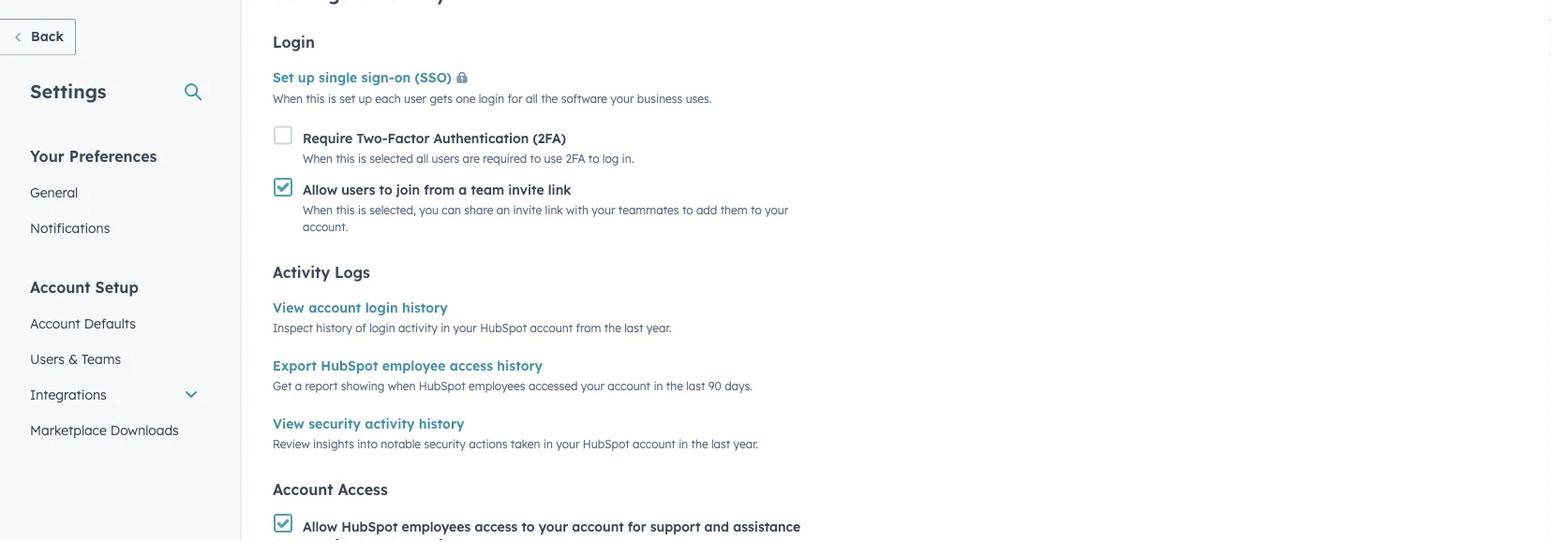 Task type: vqa. For each thing, say whether or not it's contained in the screenshot.
Notifications dropdown button
no



Task type: describe. For each thing, give the bounding box(es) containing it.
taken
[[511, 438, 540, 452]]

2fa
[[566, 152, 585, 166]]

history inside export hubspot employee access history get a report showing when hubspot employees accessed your account in the last 90 days.
[[497, 359, 543, 375]]

view for view security activity history
[[273, 417, 305, 433]]

setup
[[95, 278, 139, 297]]

1 vertical spatial invite
[[513, 204, 542, 218]]

view account login history link
[[273, 301, 448, 317]]

marketplace downloads
[[30, 422, 179, 439]]

set
[[339, 92, 355, 106]]

support
[[650, 519, 701, 536]]

your down taken
[[539, 519, 568, 536]]

of
[[355, 322, 366, 336]]

a inside allow users to join from a team invite link when this is selected, you can share an invite link with your teammates to add them to your account.
[[459, 182, 467, 199]]

your inside view security activity history review insights into notable security actions taken in your hubspot account in the last year.
[[556, 438, 580, 452]]

the inside view account login history inspect history of login activity in your hubspot account from the last year.
[[604, 322, 621, 336]]

defaults
[[84, 315, 136, 332]]

require two-factor authentication (2fa) when this is selected all users are required to use 2fa to log in.
[[303, 131, 634, 166]]

when inside "require two-factor authentication (2fa) when this is selected all users are required to use 2fa to log in."
[[303, 152, 333, 166]]

share
[[464, 204, 493, 218]]

teammates
[[618, 204, 679, 218]]

in inside view account login history inspect history of login activity in your hubspot account from the last year.
[[441, 322, 450, 336]]

2 vertical spatial login
[[369, 322, 395, 336]]

history up the employee
[[402, 301, 448, 317]]

your right with
[[592, 204, 615, 218]]

account for account access
[[273, 481, 333, 500]]

single
[[319, 70, 357, 86]]

1 vertical spatial employees
[[402, 519, 471, 536]]

and
[[705, 519, 729, 536]]

days.
[[725, 380, 753, 394]]

required
[[483, 152, 527, 166]]

integrations button
[[19, 377, 210, 413]]

notable
[[381, 438, 421, 452]]

view security activity history link
[[273, 417, 465, 433]]

when inside allow users to join from a team invite link when this is selected, you can share an invite link with your teammates to add them to your account.
[[303, 204, 333, 218]]

join
[[396, 182, 420, 199]]

a inside export hubspot employee access history get a report showing when hubspot employees accessed your account in the last 90 days.
[[295, 380, 302, 394]]

0 horizontal spatial for
[[508, 92, 523, 106]]

account setup element
[[19, 277, 210, 541]]

to left log
[[588, 152, 599, 166]]

allow hubspot employees access to your account for support and assistance
[[303, 519, 801, 536]]

hubspot up showing
[[321, 359, 378, 375]]

hubspot inside view account login history inspect history of login activity in your hubspot account from the last year.
[[480, 322, 527, 336]]

business
[[637, 92, 683, 106]]

your left business
[[610, 92, 634, 106]]

get
[[273, 380, 292, 394]]

in up support
[[679, 438, 688, 452]]

user
[[404, 92, 427, 106]]

0 vertical spatial invite
[[508, 182, 544, 199]]

with
[[566, 204, 588, 218]]

team
[[471, 182, 504, 199]]

marketplace
[[30, 422, 107, 439]]

them
[[720, 204, 748, 218]]

0 vertical spatial login
[[479, 92, 504, 106]]

(2fa)
[[533, 131, 566, 147]]

integrations
[[30, 387, 107, 403]]

access for history
[[450, 359, 493, 375]]

90
[[708, 380, 722, 394]]

in.
[[622, 152, 634, 166]]

gets
[[430, 92, 453, 106]]

last for history
[[711, 438, 730, 452]]

selected
[[369, 152, 413, 166]]

activity logs
[[273, 264, 370, 283]]

last inside view account login history inspect history of login activity in your hubspot account from the last year.
[[625, 322, 643, 336]]

&
[[68, 351, 78, 367]]

view for view account login history
[[273, 301, 305, 317]]

to left add at the left of page
[[682, 204, 693, 218]]

accessed
[[529, 380, 578, 394]]

is inside allow users to join from a team invite link when this is selected, you can share an invite link with your teammates to add them to your account.
[[358, 204, 366, 218]]

to up selected,
[[379, 182, 392, 199]]

export hubspot employee access history button
[[273, 356, 543, 378]]

account inside view security activity history review insights into notable security actions taken in your hubspot account in the last year.
[[633, 438, 676, 452]]

account defaults link
[[19, 306, 210, 342]]

account inside export hubspot employee access history get a report showing when hubspot employees accessed your account in the last 90 days.
[[608, 380, 651, 394]]

back link
[[0, 19, 76, 56]]

each
[[375, 92, 401, 106]]

year. inside view account login history inspect history of login activity in your hubspot account from the last year.
[[647, 322, 671, 336]]

showing
[[341, 380, 385, 394]]

0 vertical spatial link
[[548, 182, 571, 199]]

insights
[[313, 438, 354, 452]]

add
[[696, 204, 717, 218]]

account defaults
[[30, 315, 136, 332]]

0 vertical spatial security
[[309, 417, 361, 433]]

into
[[357, 438, 378, 452]]

view security activity history review insights into notable security actions taken in your hubspot account in the last year.
[[273, 417, 758, 452]]

log
[[603, 152, 619, 166]]

allow for allow users to join from a team invite link when this is selected, you can share an invite link with your teammates to add them to your account.
[[303, 182, 337, 199]]

set
[[273, 70, 294, 86]]

export hubspot employee access history get a report showing when hubspot employees accessed your account in the last 90 days.
[[273, 359, 753, 394]]

login
[[273, 33, 315, 52]]

set up single sign-on (sso) button
[[273, 67, 475, 91]]

your preferences element
[[19, 146, 210, 246]]

teams
[[81, 351, 121, 367]]

software
[[561, 92, 607, 106]]

on
[[394, 70, 411, 86]]

actions
[[469, 438, 508, 452]]

1 vertical spatial for
[[628, 519, 646, 536]]

account up of
[[309, 301, 361, 317]]

review
[[273, 438, 310, 452]]

the inside view security activity history review insights into notable security actions taken in your hubspot account in the last year.
[[691, 438, 708, 452]]

allow for allow hubspot employees access to your account for support and assistance
[[303, 519, 337, 536]]



Task type: locate. For each thing, give the bounding box(es) containing it.
1 vertical spatial a
[[295, 380, 302, 394]]

login
[[479, 92, 504, 106], [365, 301, 398, 317], [369, 322, 395, 336]]

in left '90'
[[654, 380, 663, 394]]

access
[[338, 481, 388, 500]]

from up accessed in the bottom of the page
[[576, 322, 601, 336]]

2 vertical spatial when
[[303, 204, 333, 218]]

login up of
[[365, 301, 398, 317]]

settings
[[30, 79, 106, 103]]

1 vertical spatial up
[[359, 92, 372, 106]]

activity up the employee
[[398, 322, 438, 336]]

you
[[419, 204, 439, 218]]

assistance
[[733, 519, 801, 536]]

employees down notable
[[402, 519, 471, 536]]

account for account setup
[[30, 278, 91, 297]]

in up the employee
[[441, 322, 450, 336]]

general
[[30, 184, 78, 201]]

0 horizontal spatial security
[[309, 417, 361, 433]]

0 vertical spatial year.
[[647, 322, 671, 336]]

preferences
[[69, 147, 157, 165]]

your right accessed in the bottom of the page
[[581, 380, 605, 394]]

this inside allow users to join from a team invite link when this is selected, you can share an invite link with your teammates to add them to your account.
[[336, 204, 355, 218]]

up right set
[[298, 70, 315, 86]]

from
[[424, 182, 455, 199], [576, 322, 601, 336]]

history
[[402, 301, 448, 317], [316, 322, 352, 336], [497, 359, 543, 375], [419, 417, 465, 433]]

0 vertical spatial all
[[526, 92, 538, 106]]

for
[[508, 92, 523, 106], [628, 519, 646, 536]]

1 vertical spatial account
[[30, 315, 80, 332]]

all up (2fa)
[[526, 92, 538, 106]]

view inside view account login history inspect history of login activity in your hubspot account from the last year.
[[273, 301, 305, 317]]

view up review
[[273, 417, 305, 433]]

all
[[526, 92, 538, 106], [416, 152, 428, 166]]

to left use
[[530, 152, 541, 166]]

1 horizontal spatial users
[[432, 152, 459, 166]]

all inside "require two-factor authentication (2fa) when this is selected all users are required to use 2fa to log in."
[[416, 152, 428, 166]]

1 vertical spatial view
[[273, 417, 305, 433]]

2 allow from the top
[[303, 519, 337, 536]]

is
[[328, 92, 336, 106], [358, 152, 366, 166], [358, 204, 366, 218]]

can
[[442, 204, 461, 218]]

users left are in the top left of the page
[[432, 152, 459, 166]]

hubspot right taken
[[583, 438, 630, 452]]

activity inside view security activity history review insights into notable security actions taken in your hubspot account in the last year.
[[365, 417, 415, 433]]

your preferences
[[30, 147, 157, 165]]

0 horizontal spatial all
[[416, 152, 428, 166]]

0 vertical spatial last
[[625, 322, 643, 336]]

from inside allow users to join from a team invite link when this is selected, you can share an invite link with your teammates to add them to your account.
[[424, 182, 455, 199]]

0 vertical spatial up
[[298, 70, 315, 86]]

hubspot down the employee
[[419, 380, 466, 394]]

history up accessed in the bottom of the page
[[497, 359, 543, 375]]

export
[[273, 359, 317, 375]]

0 vertical spatial this
[[306, 92, 325, 106]]

0 vertical spatial allow
[[303, 182, 337, 199]]

0 vertical spatial when
[[273, 92, 303, 106]]

account setup
[[30, 278, 139, 297]]

link left with
[[545, 204, 563, 218]]

to down taken
[[522, 519, 535, 536]]

1 vertical spatial year.
[[734, 438, 758, 452]]

0 horizontal spatial last
[[625, 322, 643, 336]]

selected,
[[369, 204, 416, 218]]

access for to
[[475, 519, 518, 536]]

from up you
[[424, 182, 455, 199]]

allow
[[303, 182, 337, 199], [303, 519, 337, 536]]

0 vertical spatial a
[[459, 182, 467, 199]]

0 vertical spatial for
[[508, 92, 523, 106]]

your up export hubspot employee access history get a report showing when hubspot employees accessed your account in the last 90 days.
[[453, 322, 477, 336]]

history left of
[[316, 322, 352, 336]]

1 vertical spatial last
[[686, 380, 705, 394]]

this
[[306, 92, 325, 106], [336, 152, 355, 166], [336, 204, 355, 218]]

activity inside view account login history inspect history of login activity in your hubspot account from the last year.
[[398, 322, 438, 336]]

employee
[[382, 359, 446, 375]]

users inside allow users to join from a team invite link when this is selected, you can share an invite link with your teammates to add them to your account.
[[341, 182, 375, 199]]

1 horizontal spatial year.
[[734, 438, 758, 452]]

in
[[441, 322, 450, 336], [654, 380, 663, 394], [544, 438, 553, 452], [679, 438, 688, 452]]

history up notable
[[419, 417, 465, 433]]

(sso)
[[415, 70, 452, 86]]

0 horizontal spatial users
[[341, 182, 375, 199]]

account
[[309, 301, 361, 317], [530, 322, 573, 336], [608, 380, 651, 394], [633, 438, 676, 452], [572, 519, 624, 536]]

allow up account.
[[303, 182, 337, 199]]

account left support
[[572, 519, 624, 536]]

0 vertical spatial users
[[432, 152, 459, 166]]

view inside view security activity history review insights into notable security actions taken in your hubspot account in the last year.
[[273, 417, 305, 433]]

users & teams
[[30, 351, 121, 367]]

users
[[30, 351, 65, 367]]

1 horizontal spatial a
[[459, 182, 467, 199]]

account access
[[273, 481, 388, 500]]

invite
[[508, 182, 544, 199], [513, 204, 542, 218]]

security left actions
[[424, 438, 466, 452]]

factor
[[388, 131, 430, 147]]

0 horizontal spatial from
[[424, 182, 455, 199]]

2 view from the top
[[273, 417, 305, 433]]

hubspot inside view security activity history review insights into notable security actions taken in your hubspot account in the last year.
[[583, 438, 630, 452]]

1 view from the top
[[273, 301, 305, 317]]

for right one
[[508, 92, 523, 106]]

your inside view account login history inspect history of login activity in your hubspot account from the last year.
[[453, 322, 477, 336]]

users & teams link
[[19, 342, 210, 377]]

1 vertical spatial security
[[424, 438, 466, 452]]

your
[[610, 92, 634, 106], [592, 204, 615, 218], [765, 204, 789, 218], [453, 322, 477, 336], [581, 380, 605, 394], [556, 438, 580, 452], [539, 519, 568, 536]]

your right taken
[[556, 438, 580, 452]]

all down factor at the top of page
[[416, 152, 428, 166]]

security up 'insights'
[[309, 417, 361, 433]]

allow users to join from a team invite link when this is selected, you can share an invite link with your teammates to add them to your account.
[[303, 182, 789, 235]]

up right set in the left of the page
[[359, 92, 372, 106]]

1 vertical spatial all
[[416, 152, 428, 166]]

for left support
[[628, 519, 646, 536]]

1 vertical spatial allow
[[303, 519, 337, 536]]

authentication
[[433, 131, 529, 147]]

1 vertical spatial from
[[576, 322, 601, 336]]

access
[[450, 359, 493, 375], [475, 519, 518, 536]]

activity
[[273, 264, 330, 283]]

1 vertical spatial is
[[358, 152, 366, 166]]

view
[[273, 301, 305, 317], [273, 417, 305, 433]]

logs
[[335, 264, 370, 283]]

use
[[544, 152, 562, 166]]

are
[[463, 152, 480, 166]]

0 vertical spatial view
[[273, 301, 305, 317]]

0 vertical spatial is
[[328, 92, 336, 106]]

notifications
[[30, 220, 110, 236]]

two-
[[356, 131, 388, 147]]

is inside "require two-factor authentication (2fa) when this is selected all users are required to use 2fa to log in."
[[358, 152, 366, 166]]

access inside export hubspot employee access history get a report showing when hubspot employees accessed your account in the last 90 days.
[[450, 359, 493, 375]]

0 vertical spatial from
[[424, 182, 455, 199]]

the inside export hubspot employee access history get a report showing when hubspot employees accessed your account in the last 90 days.
[[666, 380, 683, 394]]

is down two-
[[358, 152, 366, 166]]

your inside export hubspot employee access history get a report showing when hubspot employees accessed your account in the last 90 days.
[[581, 380, 605, 394]]

employees inside export hubspot employee access history get a report showing when hubspot employees accessed your account in the last 90 days.
[[469, 380, 525, 394]]

1 horizontal spatial for
[[628, 519, 646, 536]]

an
[[497, 204, 510, 218]]

this down single on the left of the page
[[306, 92, 325, 106]]

access down view account login history inspect history of login activity in your hubspot account from the last year. on the left of page
[[450, 359, 493, 375]]

2 vertical spatial last
[[711, 438, 730, 452]]

this up account.
[[336, 204, 355, 218]]

year. inside view security activity history review insights into notable security actions taken in your hubspot account in the last year.
[[734, 438, 758, 452]]

when this is set up each user gets one login for all the software your business uses.
[[273, 92, 712, 106]]

your right them
[[765, 204, 789, 218]]

notifications link
[[19, 210, 210, 246]]

require
[[303, 131, 353, 147]]

to right them
[[751, 204, 762, 218]]

employees up view security activity history review insights into notable security actions taken in your hubspot account in the last year.
[[469, 380, 525, 394]]

0 vertical spatial account
[[30, 278, 91, 297]]

this inside "require two-factor authentication (2fa) when this is selected all users are required to use 2fa to log in."
[[336, 152, 355, 166]]

account.
[[303, 220, 348, 235]]

last for access
[[686, 380, 705, 394]]

this down require
[[336, 152, 355, 166]]

is left selected,
[[358, 204, 366, 218]]

2 horizontal spatial last
[[711, 438, 730, 452]]

one
[[456, 92, 476, 106]]

account up support
[[633, 438, 676, 452]]

access down actions
[[475, 519, 518, 536]]

login right of
[[369, 322, 395, 336]]

view account login history inspect history of login activity in your hubspot account from the last year.
[[273, 301, 671, 336]]

0 horizontal spatial up
[[298, 70, 315, 86]]

when down set
[[273, 92, 303, 106]]

when up account.
[[303, 204, 333, 218]]

marketplace downloads link
[[19, 413, 210, 449]]

account up users
[[30, 315, 80, 332]]

a right the get
[[295, 380, 302, 394]]

downloads
[[110, 422, 179, 439]]

last inside view security activity history review insights into notable security actions taken in your hubspot account in the last year.
[[711, 438, 730, 452]]

1 horizontal spatial up
[[359, 92, 372, 106]]

a up can
[[459, 182, 467, 199]]

set up single sign-on (sso)
[[273, 70, 456, 86]]

1 horizontal spatial last
[[686, 380, 705, 394]]

activity up notable
[[365, 417, 415, 433]]

account down review
[[273, 481, 333, 500]]

from inside view account login history inspect history of login activity in your hubspot account from the last year.
[[576, 322, 601, 336]]

0 vertical spatial employees
[[469, 380, 525, 394]]

a
[[459, 182, 467, 199], [295, 380, 302, 394]]

1 allow from the top
[[303, 182, 337, 199]]

1 vertical spatial login
[[365, 301, 398, 317]]

general link
[[19, 175, 210, 210]]

to
[[530, 152, 541, 166], [588, 152, 599, 166], [379, 182, 392, 199], [682, 204, 693, 218], [751, 204, 762, 218], [522, 519, 535, 536]]

up inside button
[[298, 70, 315, 86]]

account inside "link"
[[30, 315, 80, 332]]

0 vertical spatial access
[[450, 359, 493, 375]]

login right one
[[479, 92, 504, 106]]

allow inside allow users to join from a team invite link when this is selected, you can share an invite link with your teammates to add them to your account.
[[303, 182, 337, 199]]

1 horizontal spatial from
[[576, 322, 601, 336]]

hubspot down access
[[341, 519, 398, 536]]

up
[[298, 70, 315, 86], [359, 92, 372, 106]]

2 vertical spatial this
[[336, 204, 355, 218]]

account for account defaults
[[30, 315, 80, 332]]

hubspot up export hubspot employee access history get a report showing when hubspot employees accessed your account in the last 90 days.
[[480, 322, 527, 336]]

allow down account access on the left bottom of page
[[303, 519, 337, 536]]

1 vertical spatial when
[[303, 152, 333, 166]]

in right taken
[[544, 438, 553, 452]]

1 vertical spatial activity
[[365, 417, 415, 433]]

invite up an
[[508, 182, 544, 199]]

1 vertical spatial users
[[341, 182, 375, 199]]

is left set in the left of the page
[[328, 92, 336, 106]]

0 horizontal spatial a
[[295, 380, 302, 394]]

invite right an
[[513, 204, 542, 218]]

1 vertical spatial link
[[545, 204, 563, 218]]

last
[[625, 322, 643, 336], [686, 380, 705, 394], [711, 438, 730, 452]]

sign-
[[361, 70, 394, 86]]

1 horizontal spatial all
[[526, 92, 538, 106]]

2 vertical spatial account
[[273, 481, 333, 500]]

back
[[31, 28, 64, 45]]

account right accessed in the bottom of the page
[[608, 380, 651, 394]]

users inside "require two-factor authentication (2fa) when this is selected all users are required to use 2fa to log in."
[[432, 152, 459, 166]]

account up accessed in the bottom of the page
[[530, 322, 573, 336]]

last inside export hubspot employee access history get a report showing when hubspot employees accessed your account in the last 90 days.
[[686, 380, 705, 394]]

history inside view security activity history review insights into notable security actions taken in your hubspot account in the last year.
[[419, 417, 465, 433]]

uses.
[[686, 92, 712, 106]]

the
[[541, 92, 558, 106], [604, 322, 621, 336], [666, 380, 683, 394], [691, 438, 708, 452]]

0 horizontal spatial year.
[[647, 322, 671, 336]]

1 horizontal spatial security
[[424, 438, 466, 452]]

users up selected,
[[341, 182, 375, 199]]

inspect
[[273, 322, 313, 336]]

your
[[30, 147, 64, 165]]

account up account defaults
[[30, 278, 91, 297]]

account
[[30, 278, 91, 297], [30, 315, 80, 332], [273, 481, 333, 500]]

1 vertical spatial this
[[336, 152, 355, 166]]

2 vertical spatial is
[[358, 204, 366, 218]]

in inside export hubspot employee access history get a report showing when hubspot employees accessed your account in the last 90 days.
[[654, 380, 663, 394]]

report
[[305, 380, 338, 394]]

0 vertical spatial activity
[[398, 322, 438, 336]]

1 vertical spatial access
[[475, 519, 518, 536]]

link up with
[[548, 182, 571, 199]]

activity
[[398, 322, 438, 336], [365, 417, 415, 433]]

view up inspect
[[273, 301, 305, 317]]

when
[[388, 380, 416, 394]]

when down require
[[303, 152, 333, 166]]



